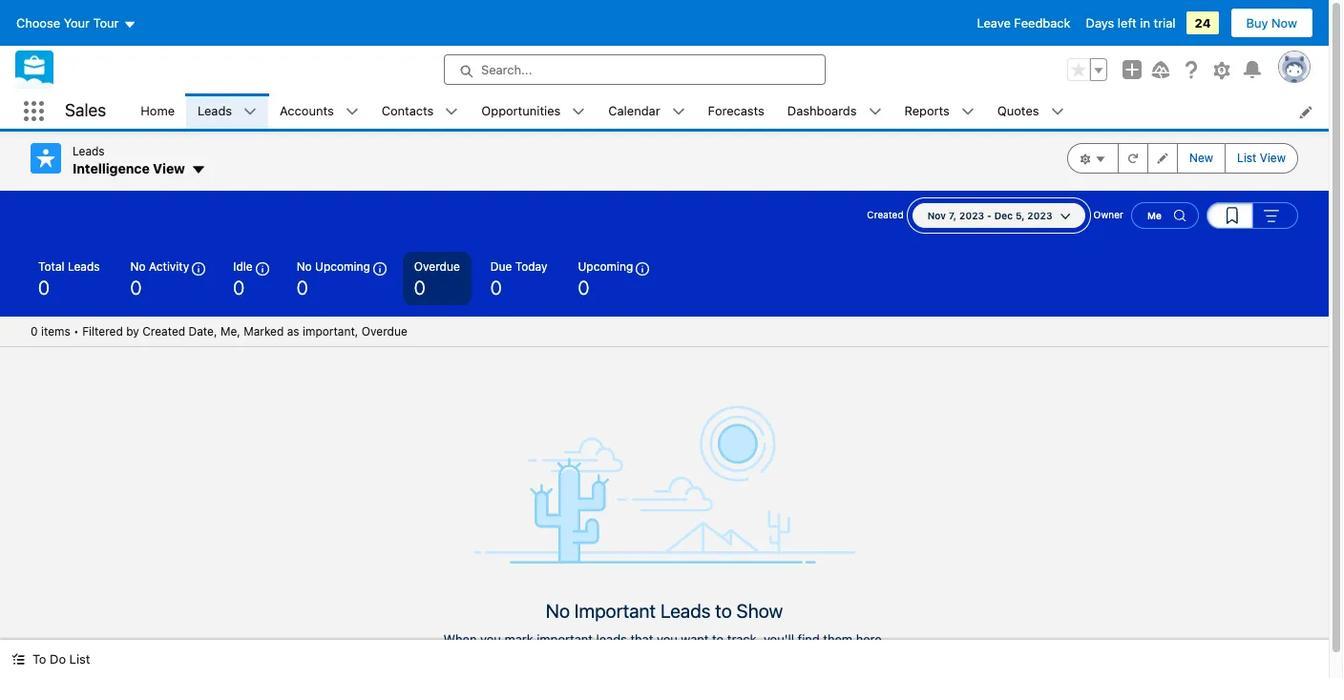 Task type: describe. For each thing, give the bounding box(es) containing it.
here.
[[856, 632, 886, 647]]

dashboards list item
[[776, 94, 893, 129]]

accounts link
[[268, 94, 345, 129]]

nov 7, 2023 - dec 5, 2023 button
[[911, 202, 1086, 229]]

leave feedback
[[977, 15, 1071, 31]]

quotes list item
[[986, 94, 1076, 129]]

opportunities list item
[[470, 94, 597, 129]]

leads list item
[[186, 94, 268, 129]]

calendar link
[[597, 94, 672, 129]]

view for intelligence view
[[153, 160, 185, 177]]

home
[[141, 103, 175, 118]]

your
[[64, 15, 90, 31]]

feedback
[[1014, 15, 1071, 31]]

text default image inside to do list button
[[11, 653, 25, 667]]

total
[[38, 259, 64, 274]]

calendar list item
[[597, 94, 697, 129]]

tour
[[93, 15, 119, 31]]

0 vertical spatial list
[[1237, 151, 1257, 165]]

now
[[1272, 15, 1298, 31]]

24
[[1195, 15, 1211, 31]]

0 horizontal spatial overdue
[[362, 324, 407, 338]]

7,
[[949, 210, 957, 221]]

leave feedback link
[[977, 15, 1071, 31]]

2 2023 from the left
[[1028, 210, 1053, 221]]

1 vertical spatial to
[[712, 632, 724, 647]]

no upcoming
[[297, 259, 370, 274]]

no for upcoming
[[297, 259, 312, 274]]

due
[[491, 259, 512, 274]]

days left in trial
[[1086, 15, 1176, 31]]

forecasts link
[[697, 94, 776, 129]]

that
[[631, 632, 653, 647]]

you'll
[[764, 632, 794, 647]]

text default image for contacts
[[445, 105, 459, 119]]

left
[[1118, 15, 1137, 31]]

nov 7, 2023 - dec 5, 2023
[[928, 210, 1053, 221]]

accounts list item
[[268, 94, 370, 129]]

leads up intelligence at top
[[73, 144, 105, 158]]

dashboards
[[788, 103, 857, 118]]

intelligence view
[[73, 160, 185, 177]]

leads inside no important leads to show when you mark important leads that you want to track, you'll find them here.
[[661, 600, 711, 622]]

idle
[[233, 259, 253, 274]]

today
[[515, 259, 548, 274]]

0 items • filtered by created date, me, marked as important, overdue
[[31, 324, 407, 338]]

find
[[798, 632, 820, 647]]

overdue 0
[[414, 259, 460, 298]]

0 vertical spatial created
[[867, 209, 904, 221]]

me,
[[220, 324, 240, 338]]

me
[[1148, 210, 1162, 221]]

reports link
[[893, 94, 961, 129]]

home link
[[129, 94, 186, 129]]

text default image for accounts
[[345, 105, 359, 119]]

opportunities link
[[470, 94, 572, 129]]

owner
[[1094, 209, 1124, 221]]

5,
[[1016, 210, 1025, 221]]

opportunities
[[482, 103, 561, 118]]

by
[[126, 324, 139, 338]]

key performance indicators group
[[0, 252, 1329, 317]]

group containing new
[[1067, 143, 1299, 174]]

mark
[[505, 632, 533, 647]]

no activity
[[130, 259, 189, 274]]

activity
[[149, 259, 189, 274]]

0 horizontal spatial list
[[69, 652, 90, 667]]

0 vertical spatial to
[[715, 600, 732, 622]]

do
[[50, 652, 66, 667]]

1 2023 from the left
[[960, 210, 985, 221]]

text default image down leads link
[[191, 163, 206, 178]]

dec
[[995, 210, 1013, 221]]

when
[[444, 632, 477, 647]]

buy now button
[[1230, 8, 1314, 38]]

0 inside overdue 0
[[414, 276, 426, 298]]

new
[[1190, 151, 1214, 165]]

1 upcoming from the left
[[315, 259, 370, 274]]

marked
[[244, 324, 284, 338]]

contacts link
[[370, 94, 445, 129]]

filtered
[[82, 324, 123, 338]]

list containing home
[[129, 94, 1329, 129]]

text default image for leads
[[244, 105, 257, 119]]

reports
[[905, 103, 950, 118]]

text default image for calendar
[[672, 105, 685, 119]]



Task type: vqa. For each thing, say whether or not it's contained in the screenshot.
you
yes



Task type: locate. For each thing, give the bounding box(es) containing it.
upcoming
[[315, 259, 370, 274], [578, 259, 633, 274]]

text default image inside opportunities list item
[[572, 105, 586, 119]]

2023 right 5,
[[1028, 210, 1053, 221]]

important
[[537, 632, 593, 647]]

text default image for quotes
[[1051, 105, 1064, 119]]

important,
[[303, 324, 358, 338]]

view inside button
[[1260, 151, 1286, 165]]

view right new
[[1260, 151, 1286, 165]]

2 upcoming from the left
[[578, 259, 633, 274]]

1 horizontal spatial list
[[1237, 151, 1257, 165]]

buy
[[1247, 15, 1268, 31]]

intelligence
[[73, 160, 150, 177]]

group down the list view button
[[1207, 202, 1299, 229]]

1 vertical spatial overdue
[[362, 324, 407, 338]]

leads
[[596, 632, 627, 647]]

view
[[1260, 151, 1286, 165], [153, 160, 185, 177]]

1 you from the left
[[480, 632, 501, 647]]

created left nov at the top right
[[867, 209, 904, 221]]

no
[[130, 259, 146, 274], [297, 259, 312, 274], [546, 600, 570, 622]]

overdue left the due
[[414, 259, 460, 274]]

text default image for dashboards
[[868, 105, 882, 119]]

1 horizontal spatial 2023
[[1028, 210, 1053, 221]]

1 horizontal spatial upcoming
[[578, 259, 633, 274]]

leave
[[977, 15, 1011, 31]]

list view
[[1237, 151, 1286, 165]]

no important leads to show when you mark important leads that you want to track, you'll find them here.
[[444, 600, 886, 647]]

list
[[129, 94, 1329, 129]]

text default image inside the calendar list item
[[672, 105, 685, 119]]

view for list view
[[1260, 151, 1286, 165]]

quotes
[[998, 103, 1039, 118]]

2 you from the left
[[657, 632, 678, 647]]

due today 0
[[491, 259, 548, 298]]

1 horizontal spatial no
[[297, 259, 312, 274]]

leads inside list item
[[198, 103, 232, 118]]

to up "track,"
[[715, 600, 732, 622]]

list right do
[[69, 652, 90, 667]]

1 horizontal spatial created
[[867, 209, 904, 221]]

new button
[[1177, 143, 1226, 174]]

2 vertical spatial group
[[1207, 202, 1299, 229]]

choose your tour
[[16, 15, 119, 31]]

leads
[[198, 103, 232, 118], [73, 144, 105, 158], [68, 259, 100, 274], [661, 600, 711, 622]]

dashboards link
[[776, 94, 868, 129]]

buy now
[[1247, 15, 1298, 31]]

text default image right quotes
[[1051, 105, 1064, 119]]

0 horizontal spatial upcoming
[[315, 259, 370, 274]]

-
[[987, 210, 992, 221]]

to right want
[[712, 632, 724, 647]]

text default image inside contacts list item
[[445, 105, 459, 119]]

0 inside total leads 0
[[38, 276, 50, 298]]

0 horizontal spatial 2023
[[960, 210, 985, 221]]

no inside no important leads to show when you mark important leads that you want to track, you'll find them here.
[[546, 600, 570, 622]]

to do list
[[32, 652, 90, 667]]

view right intelligence at top
[[153, 160, 185, 177]]

text default image inside leads list item
[[244, 105, 257, 119]]

important
[[575, 600, 656, 622]]

•
[[74, 324, 79, 338]]

overdue
[[414, 259, 460, 274], [362, 324, 407, 338]]

no right the idle
[[297, 259, 312, 274]]

text default image inside reports "list item"
[[961, 105, 975, 119]]

text default image right contacts
[[445, 105, 459, 119]]

text default image
[[572, 105, 586, 119], [672, 105, 685, 119], [868, 105, 882, 119], [11, 653, 25, 667]]

text default image left accounts link
[[244, 105, 257, 119]]

no up important
[[546, 600, 570, 622]]

group down days
[[1067, 58, 1108, 81]]

group
[[1067, 58, 1108, 81], [1067, 143, 1299, 174], [1207, 202, 1299, 229]]

text default image right calendar
[[672, 105, 685, 119]]

total leads 0
[[38, 259, 100, 298]]

0 horizontal spatial you
[[480, 632, 501, 647]]

in
[[1140, 15, 1150, 31]]

2023
[[960, 210, 985, 221], [1028, 210, 1053, 221]]

text default image left reports link on the right top of the page
[[868, 105, 882, 119]]

2 horizontal spatial no
[[546, 600, 570, 622]]

text default image left calendar link
[[572, 105, 586, 119]]

leads right total
[[68, 259, 100, 274]]

1 vertical spatial list
[[69, 652, 90, 667]]

text default image left to
[[11, 653, 25, 667]]

list view button
[[1225, 143, 1299, 174]]

leads inside total leads 0
[[68, 259, 100, 274]]

choose
[[16, 15, 60, 31]]

trial
[[1154, 15, 1176, 31]]

days
[[1086, 15, 1115, 31]]

you
[[480, 632, 501, 647], [657, 632, 678, 647]]

group up me button at the right top
[[1067, 143, 1299, 174]]

1 vertical spatial group
[[1067, 143, 1299, 174]]

0 vertical spatial group
[[1067, 58, 1108, 81]]

0 horizontal spatial no
[[130, 259, 146, 274]]

you left mark in the bottom left of the page
[[480, 632, 501, 647]]

track,
[[727, 632, 760, 647]]

0 horizontal spatial created
[[142, 324, 185, 338]]

list right new
[[1237, 151, 1257, 165]]

1 horizontal spatial view
[[1260, 151, 1286, 165]]

2023 left -
[[960, 210, 985, 221]]

list
[[1237, 151, 1257, 165], [69, 652, 90, 667]]

text default image right the accounts
[[345, 105, 359, 119]]

1 vertical spatial created
[[142, 324, 185, 338]]

1 horizontal spatial overdue
[[414, 259, 460, 274]]

0 inside due today 0
[[491, 276, 502, 298]]

contacts
[[382, 103, 434, 118]]

choose your tour button
[[15, 8, 137, 38]]

accounts
[[280, 103, 334, 118]]

leads link
[[186, 94, 244, 129]]

no left activity
[[130, 259, 146, 274]]

as
[[287, 324, 299, 338]]

quotes link
[[986, 94, 1051, 129]]

text default image
[[244, 105, 257, 119], [345, 105, 359, 119], [445, 105, 459, 119], [961, 105, 975, 119], [1051, 105, 1064, 119], [191, 163, 206, 178]]

text default image for reports
[[961, 105, 975, 119]]

items
[[41, 324, 70, 338]]

sales
[[65, 100, 106, 121]]

reports list item
[[893, 94, 986, 129]]

1 horizontal spatial you
[[657, 632, 678, 647]]

0 horizontal spatial view
[[153, 160, 185, 177]]

text default image for opportunities
[[572, 105, 586, 119]]

you right that on the bottom of the page
[[657, 632, 678, 647]]

to
[[32, 652, 46, 667]]

created
[[867, 209, 904, 221], [142, 324, 185, 338]]

text default image inside "dashboards" list item
[[868, 105, 882, 119]]

overdue inside key performance indicators "group"
[[414, 259, 460, 274]]

0 vertical spatial overdue
[[414, 259, 460, 274]]

no for important
[[546, 600, 570, 622]]

leads right home
[[198, 103, 232, 118]]

0
[[38, 276, 50, 298], [130, 276, 142, 298], [233, 276, 245, 298], [297, 276, 308, 298], [414, 276, 426, 298], [491, 276, 502, 298], [578, 276, 590, 298], [31, 324, 38, 338]]

to do list button
[[0, 641, 102, 679]]

date,
[[189, 324, 217, 338]]

to
[[715, 600, 732, 622], [712, 632, 724, 647]]

upcoming right today
[[578, 259, 633, 274]]

text default image inside quotes list item
[[1051, 105, 1064, 119]]

calendar
[[609, 103, 660, 118]]

search...
[[481, 62, 532, 77]]

search... button
[[444, 54, 826, 85]]

overdue right important,
[[362, 324, 407, 338]]

leads up want
[[661, 600, 711, 622]]

forecasts
[[708, 103, 765, 118]]

upcoming up important,
[[315, 259, 370, 274]]

text default image inside 'accounts' list item
[[345, 105, 359, 119]]

nov
[[928, 210, 946, 221]]

want
[[681, 632, 709, 647]]

no for activity
[[130, 259, 146, 274]]

them
[[823, 632, 853, 647]]

text default image right reports
[[961, 105, 975, 119]]

show
[[737, 600, 783, 622]]

0 items • filtered by created date, me, marked as important, overdue status
[[31, 324, 407, 338]]

created right by
[[142, 324, 185, 338]]

contacts list item
[[370, 94, 470, 129]]

me button
[[1131, 202, 1199, 229]]



